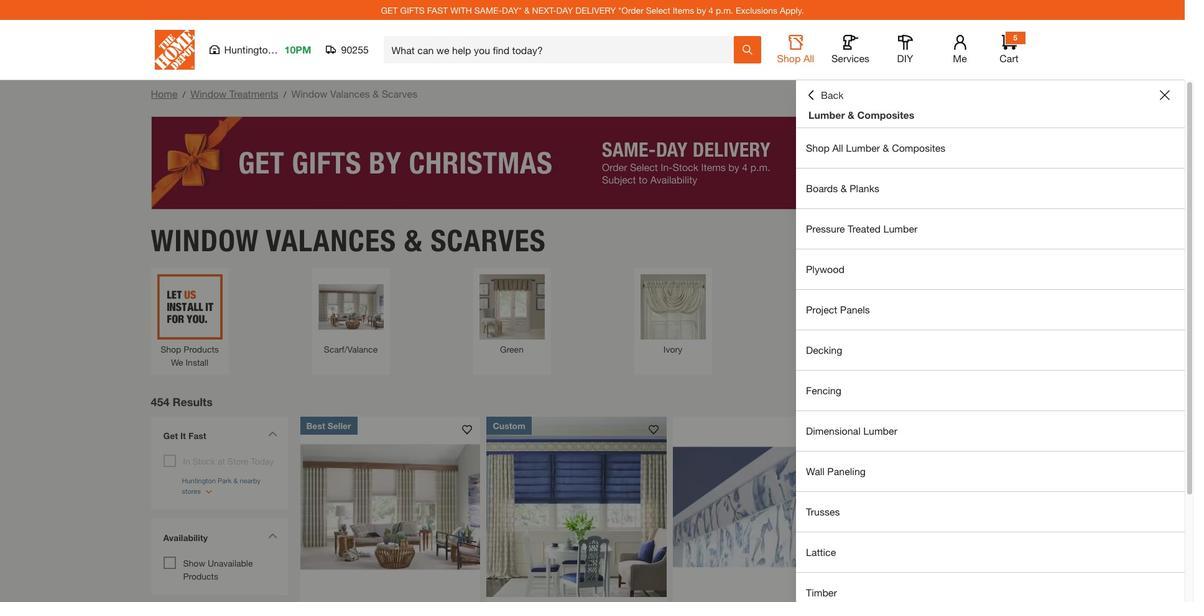 Task type: describe. For each thing, give the bounding box(es) containing it.
in
[[183, 456, 190, 466]]

shop all lumber & composites
[[806, 142, 946, 154]]

90255 button
[[326, 44, 369, 56]]

cart 5
[[1000, 33, 1019, 64]]

it
[[180, 430, 186, 441]]

select
[[646, 5, 670, 15]]

shop for shop all lumber & composites
[[806, 142, 830, 154]]

in stock at store today link
[[183, 456, 274, 466]]

shop products we install link
[[157, 274, 222, 369]]

fast
[[427, 5, 448, 15]]

0 vertical spatial scarves
[[382, 88, 417, 100]]

seller
[[328, 420, 351, 431]]

canova blackout polyester curtain valance image
[[860, 416, 1040, 597]]

get
[[381, 5, 398, 15]]

scarf/valance
[[324, 344, 378, 354]]

products inside the show unavailable products
[[183, 571, 218, 581]]

What can we help you find today? search field
[[392, 37, 733, 63]]

stock
[[193, 456, 215, 466]]

day
[[556, 5, 573, 15]]

by
[[697, 5, 706, 15]]

same-
[[474, 5, 502, 15]]

results
[[173, 395, 213, 408]]

home / window treatments / window valances & scarves
[[151, 88, 417, 100]]

services button
[[831, 35, 871, 65]]

dimensional lumber link
[[796, 411, 1185, 451]]

project panels
[[806, 304, 870, 315]]

show unavailable products
[[183, 558, 253, 581]]

pressure treated lumber link
[[796, 209, 1185, 249]]

green
[[500, 344, 524, 354]]

decking
[[806, 344, 842, 356]]

huntington park
[[224, 44, 297, 55]]

454
[[151, 395, 170, 408]]

pressure treated lumber
[[806, 223, 918, 235]]

5
[[1013, 33, 1018, 42]]

items
[[673, 5, 694, 15]]

window treatments link
[[190, 88, 279, 100]]

2 / from the left
[[284, 89, 286, 100]]

show unavailable products link
[[183, 558, 253, 581]]

dimensional lumber
[[806, 425, 898, 437]]

shop products we install
[[161, 344, 219, 367]]

fabric cornice image
[[487, 416, 667, 597]]

huntington
[[224, 44, 273, 55]]

shop for shop products we install
[[161, 344, 181, 354]]

in stock at store today
[[183, 456, 274, 466]]

availability link
[[157, 525, 281, 553]]

wall
[[806, 465, 825, 477]]

sponsored banner image
[[151, 116, 1034, 210]]

exclusions
[[736, 5, 778, 15]]

trusses
[[806, 506, 840, 518]]

the home depot logo image
[[155, 30, 194, 70]]

timber
[[806, 587, 837, 598]]

multi colored image
[[801, 274, 867, 339]]

lattice link
[[796, 532, 1185, 572]]

paneling
[[828, 465, 866, 477]]

project
[[806, 304, 837, 315]]

1 / from the left
[[183, 89, 185, 100]]

90255
[[341, 44, 369, 55]]

lumber right dimensional
[[863, 425, 898, 437]]

green link
[[479, 274, 545, 356]]

delivery
[[576, 5, 616, 15]]

feedback link image
[[1178, 210, 1194, 277]]

p.m.
[[716, 5, 733, 15]]

drawer close image
[[1160, 90, 1170, 100]]

planks
[[850, 182, 880, 194]]

get gifts fast with same-day* & next-day delivery *order select items by 4 p.m. exclusions apply.
[[381, 5, 804, 15]]

unavailable
[[208, 558, 253, 568]]

fencing
[[806, 384, 842, 396]]

best seller
[[306, 420, 351, 431]]

wall paneling link
[[796, 452, 1185, 491]]

window valances & scarves
[[151, 222, 546, 258]]

scarf/valance image
[[318, 274, 383, 339]]

products inside shop products we install
[[184, 344, 219, 354]]

me button
[[940, 35, 980, 65]]

fencing link
[[796, 371, 1185, 411]]

boards
[[806, 182, 838, 194]]

with
[[1086, 403, 1099, 412]]

chat with a home depot expert.
[[1068, 403, 1174, 412]]

treated
[[848, 223, 881, 235]]

treatments
[[229, 88, 279, 100]]

show
[[183, 558, 205, 568]]



Task type: locate. For each thing, give the bounding box(es) containing it.
multi-colored
[[808, 344, 861, 354]]

/ right home 'link'
[[183, 89, 185, 100]]

all
[[804, 52, 815, 64], [833, 142, 843, 154]]

services
[[832, 52, 870, 64]]

all for shop all
[[804, 52, 815, 64]]

0 horizontal spatial home
[[151, 88, 178, 100]]

best
[[306, 420, 325, 431]]

contour valance only image
[[673, 416, 854, 597]]

next-
[[532, 5, 556, 15]]

pressure
[[806, 223, 845, 235]]

gifts
[[400, 5, 425, 15]]

get
[[163, 430, 178, 441]]

multi-
[[808, 344, 830, 354]]

shop up we
[[161, 344, 181, 354]]

multi-colored link
[[801, 274, 867, 356]]

me
[[953, 52, 967, 64]]

1 vertical spatial home
[[1107, 403, 1127, 412]]

store
[[228, 456, 248, 466]]

0 horizontal spatial all
[[804, 52, 815, 64]]

1 vertical spatial all
[[833, 142, 843, 154]]

panels
[[840, 304, 870, 315]]

at
[[218, 456, 225, 466]]

products down show
[[183, 571, 218, 581]]

lumber right "treated"
[[884, 223, 918, 235]]

shop inside shop products we install
[[161, 344, 181, 354]]

shop
[[777, 52, 801, 64], [806, 142, 830, 154], [161, 344, 181, 354]]

products up install
[[184, 344, 219, 354]]

menu containing shop all lumber & composites
[[796, 128, 1185, 602]]

boards & planks
[[806, 182, 880, 194]]

1 vertical spatial scarves
[[431, 222, 546, 258]]

ivory link
[[640, 274, 706, 356]]

scarves
[[382, 88, 417, 100], [431, 222, 546, 258]]

shop up boards
[[806, 142, 830, 154]]

1 horizontal spatial all
[[833, 142, 843, 154]]

1 horizontal spatial home
[[1107, 403, 1127, 412]]

all inside button
[[804, 52, 815, 64]]

shop all lumber & composites link
[[796, 128, 1185, 168]]

0 vertical spatial all
[[804, 52, 815, 64]]

dimensional
[[806, 425, 861, 437]]

colored
[[830, 344, 861, 354]]

shop down apply.
[[777, 52, 801, 64]]

all up "back" button
[[804, 52, 815, 64]]

chat
[[1068, 403, 1084, 412]]

1 vertical spatial valances
[[266, 222, 396, 258]]

/
[[183, 89, 185, 100], [284, 89, 286, 100]]

diy
[[897, 52, 913, 64]]

1 horizontal spatial /
[[284, 89, 286, 100]]

back button
[[806, 89, 844, 101]]

all inside menu
[[833, 142, 843, 154]]

home
[[151, 88, 178, 100], [1107, 403, 1127, 412]]

back
[[821, 89, 844, 101]]

day*
[[502, 5, 522, 15]]

valances
[[330, 88, 370, 100], [266, 222, 396, 258]]

timber link
[[796, 573, 1185, 602]]

1 vertical spatial shop
[[806, 142, 830, 154]]

lattice
[[806, 546, 836, 558]]

window
[[190, 88, 227, 100], [291, 88, 328, 100], [151, 222, 259, 258]]

home down the home depot logo
[[151, 88, 178, 100]]

plywood
[[806, 263, 845, 275]]

all for shop all lumber & composites
[[833, 142, 843, 154]]

0 vertical spatial composites
[[857, 109, 915, 121]]

project panels link
[[796, 290, 1185, 330]]

wall paneling
[[806, 465, 866, 477]]

cart
[[1000, 52, 1019, 64]]

shop products we install image
[[157, 274, 222, 339]]

/ right treatments
[[284, 89, 286, 100]]

ivory image
[[640, 274, 706, 339]]

fast
[[188, 430, 206, 441]]

lumber down lumber & composites
[[846, 142, 880, 154]]

products
[[184, 344, 219, 354], [183, 571, 218, 581]]

get it fast
[[163, 430, 206, 441]]

rod pocket valance image
[[963, 274, 1028, 339]]

0 vertical spatial valances
[[330, 88, 370, 100]]

0 vertical spatial products
[[184, 344, 219, 354]]

diy button
[[885, 35, 925, 65]]

0 vertical spatial home
[[151, 88, 178, 100]]

0 vertical spatial shop
[[777, 52, 801, 64]]

green image
[[479, 274, 545, 339]]

1 vertical spatial composites
[[892, 142, 946, 154]]

0 horizontal spatial shop
[[161, 344, 181, 354]]

trusses link
[[796, 492, 1185, 532]]

boards & planks link
[[796, 169, 1185, 208]]

install
[[186, 357, 208, 367]]

all down lumber & composites
[[833, 142, 843, 154]]

with
[[450, 5, 472, 15]]

0 horizontal spatial /
[[183, 89, 185, 100]]

home right a
[[1107, 403, 1127, 412]]

&
[[524, 5, 530, 15], [373, 88, 379, 100], [848, 109, 855, 121], [883, 142, 889, 154], [841, 182, 847, 194], [404, 222, 423, 258]]

shop for shop all
[[777, 52, 801, 64]]

1 horizontal spatial shop
[[777, 52, 801, 64]]

2 horizontal spatial shop
[[806, 142, 830, 154]]

we
[[171, 357, 183, 367]]

decking link
[[796, 330, 1185, 370]]

plywood link
[[796, 249, 1185, 289]]

10pm
[[285, 44, 311, 55]]

2 vertical spatial shop
[[161, 344, 181, 354]]

scarf/valance link
[[318, 274, 383, 356]]

custom
[[493, 420, 526, 431]]

1 vertical spatial products
[[183, 571, 218, 581]]

today
[[251, 456, 274, 466]]

depot
[[1129, 403, 1149, 412]]

1 horizontal spatial scarves
[[431, 222, 546, 258]]

lumber down "back" button
[[809, 109, 845, 121]]

wood cornice image
[[300, 416, 481, 597]]

apply.
[[780, 5, 804, 15]]

a
[[1101, 403, 1105, 412]]

4
[[709, 5, 714, 15]]

get it fast link
[[157, 423, 281, 451]]

expert.
[[1151, 403, 1174, 412]]

home link
[[151, 88, 178, 100]]

0 horizontal spatial scarves
[[382, 88, 417, 100]]

shop inside button
[[777, 52, 801, 64]]

menu
[[796, 128, 1185, 602]]

shop all button
[[776, 35, 816, 65]]

park
[[276, 44, 297, 55]]



Task type: vqa. For each thing, say whether or not it's contained in the screenshot.
Soft. on the top right
no



